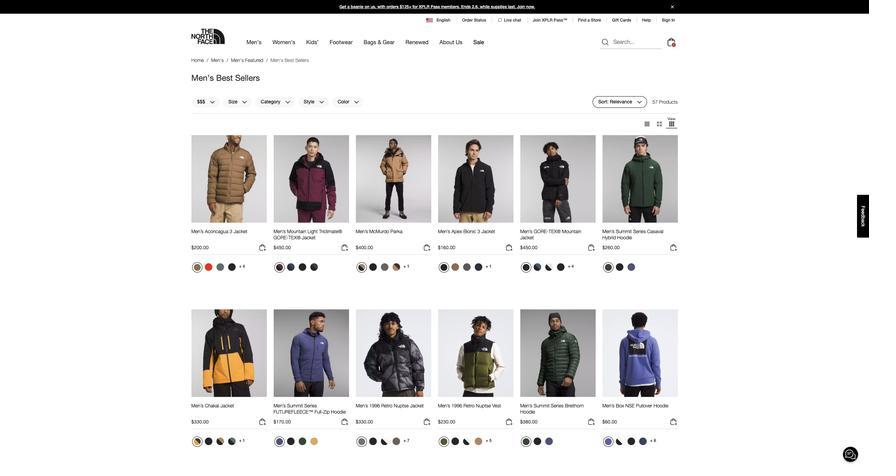 Task type: describe. For each thing, give the bounding box(es) containing it.
nuptse for jacket
[[394, 403, 409, 409]]

$230.00
[[438, 419, 456, 425]]

+ 1 for men's apex bionic 3 jacket
[[486, 264, 492, 269]]

pine needle image for $260.00's pine needle option
[[605, 264, 612, 271]]

find
[[579, 18, 587, 23]]

men's for men's box nse pullover hoodie
[[603, 403, 615, 409]]

footwear
[[330, 39, 353, 45]]

retro for $330.00
[[382, 403, 393, 409]]

shady blue/tnf black image
[[640, 438, 647, 446]]

us,
[[371, 4, 377, 9]]

cards
[[621, 18, 632, 23]]

parka
[[391, 229, 403, 234]]

+ 4 button for men's gore-tex® mountain jacket
[[567, 262, 576, 271]]

TNF Black/TNF White radio
[[626, 436, 637, 447]]

Dopamine Blue radio
[[604, 437, 614, 447]]

utility brown image for utility brown option
[[194, 264, 201, 271]]

find a store link
[[579, 18, 602, 23]]

recycled tnf black image for $330.00
[[369, 438, 377, 446]]

size
[[229, 99, 238, 105]]

live
[[504, 18, 512, 23]]

tnf black radio right dark sage option
[[226, 262, 237, 273]]

$400.00 button
[[356, 244, 432, 255]]

triclimate®
[[319, 229, 342, 234]]

men's mcmurdo parka button
[[356, 229, 403, 241]]

zip
[[324, 409, 330, 415]]

men's for men's mcmurdo parka
[[356, 229, 368, 234]]

view list box
[[641, 116, 678, 132]]

box
[[616, 403, 625, 409]]

tnf black image right dark sage option
[[228, 264, 236, 271]]

almond butter/tnf black image for almond butter/tnf black radio
[[358, 264, 365, 271]]

Boysenberry/TNF Black radio
[[274, 263, 285, 273]]

status
[[474, 18, 487, 23]]

1 link
[[666, 37, 677, 48]]

recycled tnf black image for $230.00
[[452, 438, 459, 446]]

jacket inside button
[[221, 403, 234, 409]]

Almond Butter/TNF Black radio
[[215, 436, 226, 447]]

tnf dark grey heather image
[[463, 264, 471, 271]]

men's 1996 retro nuptse vest image
[[438, 309, 514, 398]]

tnf white/tnf black image
[[616, 438, 624, 446]]

Dark Sage/TNF Black radio
[[226, 436, 237, 447]]

+ 4 button for men's aconcagua 3 jacket
[[238, 262, 246, 271]]

$450.00 for gore-
[[274, 245, 291, 251]]

utility brown image for utility brown radio
[[452, 264, 459, 271]]

renewed
[[406, 39, 429, 45]]

bags
[[364, 39, 377, 45]]

men's box nse pullover hoodie button
[[603, 403, 669, 416]]

0 horizontal spatial falcon brown radio
[[379, 262, 390, 273]]

&
[[378, 39, 382, 45]]

$230.00 button
[[438, 418, 514, 430]]

4 for men's gore-tex® mountain jacket
[[572, 264, 574, 269]]

a for beanie
[[348, 4, 350, 9]]

+ for men's aconcagua 3 jacket
[[239, 264, 242, 269]]

sort:
[[599, 99, 609, 105]]

+ 1 for men's chakal jacket
[[239, 439, 245, 444]]

series for futurefleece™
[[305, 403, 317, 409]]

in
[[672, 18, 676, 23]]

pass™
[[554, 18, 568, 23]]

sort: relevance
[[599, 99, 633, 105]]

men's mountain light triclimate® gore-tex® jacket image
[[274, 135, 349, 223]]

view button
[[666, 116, 678, 132]]

0 vertical spatial best
[[285, 57, 294, 63]]

$450.00 for jacket
[[521, 245, 538, 251]]

men's for men's gore-tex® mountain jacket
[[521, 229, 533, 234]]

$200.00
[[192, 245, 209, 251]]

pullover
[[637, 403, 653, 409]]

mountain inside men's mountain light triclimate® gore-tex® jacket
[[287, 229, 307, 234]]

mountain inside men's gore-tex® mountain jacket
[[563, 229, 582, 234]]

3 inside button
[[230, 229, 233, 234]]

men's aconcagua 3 jacket button
[[192, 229, 248, 241]]

Cave Blue radio
[[274, 437, 285, 447]]

denim blue/tnf black image
[[534, 264, 542, 271]]

pass
[[431, 4, 440, 9]]

tnf white/tnf black image for $330.00
[[381, 438, 389, 446]]

men's up men's best sellers
[[211, 57, 224, 63]]

men's apex bionic 3 jacket image
[[438, 135, 514, 223]]

$125+
[[400, 4, 412, 9]]

women's
[[273, 39, 296, 45]]

Asphalt Grey/Summit Gold radio
[[192, 437, 202, 447]]

f e e d b a c k
[[861, 206, 867, 227]]

men's gore-tex® mountain jacket image
[[521, 135, 596, 223]]

cave blue radio for $380.00
[[544, 436, 555, 447]]

$380.00
[[521, 419, 538, 425]]

a for store
[[588, 18, 590, 23]]

order status link
[[463, 18, 487, 23]]

about us
[[440, 39, 463, 45]]

light
[[308, 229, 318, 234]]

men's box nse pullover hoodie image
[[603, 309, 678, 398]]

men's down the home link
[[192, 73, 214, 82]]

gore- inside men's mountain light triclimate® gore-tex® jacket
[[274, 235, 289, 241]]

Almond Butter radio
[[473, 436, 484, 447]]

jacket inside men's mountain light triclimate® gore-tex® jacket
[[302, 235, 316, 241]]

chakal
[[205, 403, 219, 409]]

men's aconcagua 3 jacket
[[192, 229, 248, 234]]

men's summit series futurefleece™ full-zip hoodie
[[274, 403, 346, 415]]

gore- inside men's gore-tex® mountain jacket
[[534, 229, 549, 234]]

aconcagua
[[205, 229, 229, 234]]

gift cards link
[[613, 18, 632, 23]]

Gardenia White/TNF Black radio
[[544, 262, 555, 273]]

+ 1 button for men's chakal jacket
[[238, 436, 246, 446]]

forest olive image
[[441, 439, 448, 446]]

1996 for $230.00
[[452, 403, 463, 409]]

men's for men's summit series breithorn hoodie
[[521, 403, 533, 409]]

get a beanie on us, with orders $125+ for xplr pass members. ends 2.6, while supplies last. join now. link
[[0, 0, 870, 14]]

cave blue radio for $260.00
[[626, 262, 637, 273]]

+ 4 for men's gore-tex® mountain jacket
[[568, 264, 574, 269]]

$$$ button
[[192, 96, 220, 108]]

kids'
[[307, 39, 319, 45]]

sign in button
[[663, 18, 676, 23]]

men's mountain light triclimate® gore-tex® jacket button
[[274, 229, 349, 241]]

supplies
[[491, 4, 507, 9]]

tnf black image left pine needle/tnf black icon
[[299, 264, 306, 271]]

c
[[861, 222, 867, 225]]

Utility Brown radio
[[450, 262, 461, 273]]

2 tnf white/tnf black radio from the left
[[615, 436, 626, 447]]

men's best sellers
[[192, 73, 260, 82]]

$260.00
[[603, 245, 620, 251]]

men's box nse pullover hoodie
[[603, 403, 669, 409]]

while
[[480, 4, 490, 9]]

$200.00 button
[[192, 244, 267, 255]]

ends
[[462, 4, 471, 9]]

8
[[654, 439, 657, 444]]

sale
[[474, 39, 485, 45]]

+ for men's gore-tex® mountain jacket
[[568, 264, 571, 269]]

relevance
[[611, 99, 633, 105]]

Pine Needle/TNF Black radio
[[309, 262, 320, 273]]

a inside button
[[861, 220, 867, 222]]

us
[[456, 39, 463, 45]]

tnf black radio for $380.00 pine needle option
[[532, 436, 543, 447]]

men's for men's chakal jacket
[[192, 403, 204, 409]]

Dark Sage radio
[[215, 262, 226, 273]]

help
[[643, 18, 652, 23]]

dark sage/tnf black image
[[228, 438, 236, 446]]

+ 1 button for men's apex bionic 3 jacket
[[485, 262, 493, 271]]

$330.00 for 1996
[[356, 419, 373, 425]]

order status
[[463, 18, 487, 23]]

1 vertical spatial best
[[216, 73, 233, 82]]

summit for hoodie
[[534, 403, 550, 409]]

gift cards
[[613, 18, 632, 23]]

Shady Blue/TNF Black radio
[[638, 436, 649, 447]]

hoodie right pullover
[[654, 403, 669, 409]]

members.
[[442, 4, 461, 9]]

1 tnf white/tnf black radio from the left
[[379, 436, 390, 447]]

1 for men's mcmurdo parka
[[407, 264, 410, 269]]

men's 1996 retro nuptse jacket button
[[356, 403, 424, 416]]

men's up featured
[[247, 39, 262, 45]]

+ for men's 1996 retro nuptse jacket
[[404, 439, 406, 444]]

last.
[[508, 4, 516, 9]]

falcon brown image for right falcon brown "option"
[[393, 438, 400, 446]]

2 e from the top
[[861, 212, 867, 214]]

chat
[[513, 18, 522, 23]]

hoodie inside men's summit series casaval hybrid hoodie
[[618, 235, 633, 241]]

category
[[261, 99, 281, 105]]

0 horizontal spatial sellers
[[235, 73, 260, 82]]

+ 7
[[404, 439, 410, 444]]

men's best sellers element
[[271, 57, 309, 63]]

men's for men's 1996 retro nuptse jacket
[[356, 403, 368, 409]]

men's aconcagua 3 jacket image
[[192, 135, 267, 223]]

0 horizontal spatial xplr
[[419, 4, 430, 9]]

tex® inside men's gore-tex® mountain jacket
[[549, 229, 561, 234]]

store
[[592, 18, 602, 23]]

men's gore-tex® mountain jacket
[[521, 229, 582, 241]]

f
[[861, 206, 867, 209]]

4 for men's aconcagua 3 jacket
[[243, 264, 245, 269]]

gear
[[383, 39, 395, 45]]

almond butter/tnf black image for almond butter/tnf black option at the bottom of page
[[217, 438, 224, 446]]

men's for men's 1996 retro nuptse vest
[[438, 403, 451, 409]]

3 / from the left
[[266, 57, 268, 63]]

$160.00
[[438, 245, 456, 251]]

color
[[338, 99, 350, 105]]

series for casaval
[[634, 229, 646, 234]]

+ 1 button for men's mcmurdo parka
[[403, 262, 411, 271]]

men's featured link
[[231, 57, 264, 63]]

cave blue image for cave blue radio related to $380.00
[[546, 438, 553, 446]]

f e e d b a c k button
[[858, 195, 870, 238]]

hoodie inside men's summit series breithorn hoodie
[[521, 409, 536, 415]]

1 / from the left
[[207, 57, 209, 63]]

mcmurdo
[[370, 229, 390, 234]]

Fiery Red radio
[[203, 262, 214, 273]]



Task type: vqa. For each thing, say whether or not it's contained in the screenshot.
+ for Men's GORE-TEX® Mountain Jacket
yes



Task type: locate. For each thing, give the bounding box(es) containing it.
cave blue image right tnf black image
[[546, 438, 553, 446]]

tnf white/tnf black radio right recycled tnf black radio
[[379, 436, 390, 447]]

2 $450.00 button from the left
[[521, 244, 596, 255]]

0 horizontal spatial + 1 button
[[238, 436, 246, 446]]

1 horizontal spatial utility brown image
[[452, 264, 459, 271]]

$400.00
[[356, 245, 373, 251]]

$330.00
[[192, 419, 209, 425], [356, 419, 373, 425]]

+ 1 for men's mcmurdo parka
[[404, 264, 410, 269]]

0 horizontal spatial + 4 button
[[238, 262, 246, 271]]

2 nuptse from the left
[[476, 403, 491, 409]]

1 horizontal spatial 3
[[478, 229, 481, 234]]

0 vertical spatial falcon brown radio
[[379, 262, 390, 273]]

men's summit series casaval hybrid hoodie
[[603, 229, 664, 241]]

fiery red image
[[205, 264, 212, 271]]

tnf black radio left denim blue/tnf black image at right bottom
[[521, 263, 532, 273]]

hoodie right zip
[[331, 409, 346, 415]]

b
[[861, 217, 867, 220]]

tnf white/tnf black image
[[381, 438, 389, 446], [463, 438, 471, 446]]

1 horizontal spatial tnf white/tnf black image
[[463, 438, 471, 446]]

summit up $380.00
[[534, 403, 550, 409]]

on
[[365, 4, 370, 9]]

dark sage image
[[217, 264, 224, 271]]

series inside men's summit series casaval hybrid hoodie
[[634, 229, 646, 234]]

utility brown image left fiery red 'option'
[[194, 264, 201, 271]]

search all image
[[602, 38, 610, 46]]

almond butter/tnf black image inside almond butter/tnf black option
[[217, 438, 224, 446]]

hoodie
[[618, 235, 633, 241], [654, 403, 669, 409], [331, 409, 346, 415], [521, 409, 536, 415]]

gardenia white/tnf black image
[[546, 264, 553, 271]]

+ left 5
[[486, 439, 489, 444]]

+ inside + 5 button
[[486, 439, 489, 444]]

for
[[413, 4, 418, 9]]

join xplr pass™ link
[[533, 18, 568, 23]]

Pine Needle radio
[[604, 263, 614, 273], [521, 437, 532, 447]]

0 horizontal spatial + 4
[[239, 264, 245, 269]]

0 vertical spatial men's link
[[247, 33, 262, 51]]

coal brown/almond butter monogram print image
[[393, 264, 400, 271]]

/ right featured
[[266, 57, 268, 63]]

asphalt grey/summit gold image
[[194, 439, 201, 446]]

+ right dark sage/tnf black image
[[239, 439, 242, 444]]

1 vertical spatial gore-
[[274, 235, 289, 241]]

1 vertical spatial men's link
[[211, 57, 224, 63]]

1 vertical spatial xplr
[[542, 18, 553, 23]]

+ 1 right the summit navy image
[[486, 264, 492, 269]]

men's for men's summit series futurefleece™ full-zip hoodie
[[274, 403, 286, 409]]

1 $450.00 from the left
[[274, 245, 291, 251]]

men's link
[[247, 33, 262, 51], [211, 57, 224, 63]]

series inside the men's summit series futurefleece™ full-zip hoodie
[[305, 403, 317, 409]]

1 horizontal spatial mountain
[[563, 229, 582, 234]]

0 horizontal spatial 4
[[243, 264, 245, 269]]

tnf black image
[[228, 264, 236, 271], [299, 264, 306, 271], [369, 264, 377, 271], [616, 264, 624, 271], [441, 264, 448, 271], [523, 264, 530, 271], [205, 438, 212, 446], [287, 438, 295, 446]]

0 horizontal spatial retro
[[382, 403, 393, 409]]

men's apex bionic 3 jacket
[[438, 229, 496, 234]]

falcon brown image left + 7 button
[[393, 438, 400, 446]]

tnf black radio right cave blue option at the bottom of page
[[285, 436, 296, 447]]

men's inside men's gore-tex® mountain jacket
[[521, 229, 533, 234]]

+ left 8
[[651, 439, 653, 444]]

men's inside men's summit series casaval hybrid hoodie
[[603, 229, 615, 234]]

1 $330.00 from the left
[[192, 419, 209, 425]]

k
[[861, 225, 867, 227]]

1 retro from the left
[[382, 403, 393, 409]]

summit for full-
[[287, 403, 303, 409]]

1 vertical spatial join
[[533, 18, 541, 23]]

men's summit series futurefleece™ full-zip hoodie image
[[274, 309, 349, 398]]

0 horizontal spatial best
[[216, 73, 233, 82]]

sort: relevance button
[[593, 96, 648, 108]]

xplr
[[419, 4, 430, 9], [542, 18, 553, 23]]

3
[[230, 229, 233, 234], [478, 229, 481, 234]]

+ for men's mcmurdo parka
[[404, 264, 406, 269]]

mountain
[[287, 229, 307, 234], [563, 229, 582, 234]]

men's chakal jacket image
[[192, 309, 267, 398]]

$450.00 button for light
[[274, 244, 349, 255]]

order
[[463, 18, 473, 23]]

tnf white/tnf black image right recycled tnf black radio
[[381, 438, 389, 446]]

1 vertical spatial falcon brown radio
[[391, 436, 402, 447]]

1 $330.00 button from the left
[[192, 418, 267, 430]]

tex® inside men's mountain light triclimate® gore-tex® jacket
[[289, 235, 301, 241]]

+ 4 button right "tnf black denim" icon
[[567, 262, 576, 271]]

1 horizontal spatial sellers
[[296, 57, 309, 63]]

1 vertical spatial cave blue radio
[[544, 436, 555, 447]]

2 horizontal spatial summit
[[616, 229, 632, 234]]

1 horizontal spatial tnf white/tnf black radio
[[615, 436, 626, 447]]

0 horizontal spatial /
[[207, 57, 209, 63]]

tnf black image right cave blue option at the bottom of page
[[287, 438, 295, 446]]

0 horizontal spatial + 1
[[239, 439, 245, 444]]

tex®
[[549, 229, 561, 234], [289, 235, 301, 241]]

tnf white/tnf black image inside radio
[[463, 438, 471, 446]]

1 horizontal spatial falcon brown image
[[393, 438, 400, 446]]

featured
[[245, 57, 264, 63]]

2 3 from the left
[[478, 229, 481, 234]]

$330.00 button for retro
[[356, 418, 432, 430]]

1
[[674, 43, 675, 46], [407, 264, 410, 269], [490, 264, 492, 269], [243, 439, 245, 444]]

1 horizontal spatial $450.00 button
[[521, 244, 596, 255]]

1 horizontal spatial gore-
[[534, 229, 549, 234]]

women's link
[[273, 33, 296, 51]]

$330.00 up smoked pearl garment fold print radio
[[356, 419, 373, 425]]

men's left featured
[[231, 57, 244, 63]]

series for breithorn
[[551, 403, 564, 409]]

1 horizontal spatial summit
[[534, 403, 550, 409]]

join down now.
[[533, 18, 541, 23]]

1 horizontal spatial 1996
[[452, 403, 463, 409]]

recycled tnf black image
[[369, 438, 377, 446], [452, 438, 459, 446]]

$330.00 button up dark sage/tnf black image
[[192, 418, 267, 430]]

7
[[407, 439, 410, 444]]

gift
[[613, 18, 619, 23]]

1 horizontal spatial tex®
[[549, 229, 561, 234]]

tnf black image left denim blue/tnf black image at right bottom
[[523, 264, 530, 271]]

xplr left pass™
[[542, 18, 553, 23]]

tnf black denim image
[[557, 264, 565, 271]]

2 + 4 button from the left
[[567, 262, 576, 271]]

retro for $230.00
[[464, 403, 475, 409]]

Cave Blue radio
[[626, 262, 637, 273], [544, 436, 555, 447]]

casaval
[[648, 229, 664, 234]]

+ inside button
[[651, 439, 653, 444]]

+ right the summit navy image
[[486, 264, 489, 269]]

futurefleece™
[[274, 409, 313, 415]]

1 for men's chakal jacket
[[243, 439, 245, 444]]

men's inside men's mountain light triclimate® gore-tex® jacket
[[274, 229, 286, 234]]

2 $330.00 from the left
[[356, 419, 373, 425]]

0 horizontal spatial a
[[348, 4, 350, 9]]

cave blue image
[[628, 264, 636, 271]]

1 tnf white/tnf black image from the left
[[381, 438, 389, 446]]

utility brown image inside radio
[[452, 264, 459, 271]]

best down women's link
[[285, 57, 294, 63]]

1 e from the top
[[861, 209, 867, 212]]

a right get
[[348, 4, 350, 9]]

+ 4 for men's aconcagua 3 jacket
[[239, 264, 245, 269]]

join right last. in the right top of the page
[[518, 4, 526, 9]]

men's 1996 retro nuptse jacket
[[356, 403, 424, 409]]

english
[[437, 18, 451, 23]]

men's for men's aconcagua 3 jacket
[[192, 229, 204, 234]]

1 vertical spatial falcon brown image
[[393, 438, 400, 446]]

TNF Black Denim radio
[[556, 262, 567, 273]]

pine needle image inside option
[[605, 264, 612, 271]]

2 4 from the left
[[572, 264, 574, 269]]

nuptse inside men's 1996 retro nuptse vest button
[[476, 403, 491, 409]]

4
[[243, 264, 245, 269], [572, 264, 574, 269]]

2 vertical spatial a
[[861, 220, 867, 222]]

+ 5 button
[[485, 436, 493, 446]]

+ for men's chakal jacket
[[239, 439, 242, 444]]

+ inside + 7 button
[[404, 439, 406, 444]]

2 $330.00 button from the left
[[356, 418, 432, 430]]

smoked pearl garment fold print image
[[358, 439, 365, 446]]

$450.00 up "boysenberry/tnf black" radio
[[274, 245, 291, 251]]

recycled tnf black image inside radio
[[369, 438, 377, 446]]

men's link up featured
[[247, 33, 262, 51]]

1 horizontal spatial + 4
[[568, 264, 574, 269]]

recycled tnf black image inside option
[[452, 438, 459, 446]]

almond butter/tnf black image left dark sage/tnf black image
[[217, 438, 224, 446]]

1 horizontal spatial men's link
[[247, 33, 262, 51]]

1 recycled tnf black image from the left
[[369, 438, 377, 446]]

summit inside men's summit series breithorn hoodie
[[534, 403, 550, 409]]

Falcon Brown radio
[[379, 262, 390, 273], [391, 436, 402, 447]]

2 horizontal spatial + 1
[[486, 264, 492, 269]]

1 horizontal spatial a
[[588, 18, 590, 23]]

+ 5
[[486, 439, 492, 444]]

Coal Brown/Almond Butter Monogram Print radio
[[391, 262, 402, 273]]

vest
[[493, 403, 502, 409]]

0 vertical spatial gore-
[[534, 229, 549, 234]]

1 horizontal spatial best
[[285, 57, 294, 63]]

summit inside the men's summit series futurefleece™ full-zip hoodie
[[287, 403, 303, 409]]

1 horizontal spatial pine needle radio
[[604, 263, 614, 273]]

pine needle radio down $260.00
[[604, 263, 614, 273]]

cave blue image
[[546, 438, 553, 446], [276, 439, 283, 446]]

$170.00
[[274, 419, 291, 425]]

+ 8 button
[[650, 436, 658, 446]]

0 horizontal spatial tnf white/tnf black radio
[[379, 436, 390, 447]]

1 horizontal spatial series
[[551, 403, 564, 409]]

pine needle image for pine needle radio
[[299, 438, 306, 446]]

1 horizontal spatial pine needle image
[[605, 264, 612, 271]]

men's summit series breithorn hoodie image
[[521, 309, 596, 398]]

boysenberry/tnf black image
[[276, 264, 283, 271]]

1 horizontal spatial $330.00 button
[[356, 418, 432, 430]]

1 + 4 button from the left
[[238, 262, 246, 271]]

close image
[[668, 5, 677, 8]]

a up k
[[861, 220, 867, 222]]

Shady Blue/Summit Navy radio
[[285, 262, 296, 273]]

tnf black image right almond butter/tnf black radio
[[369, 264, 377, 271]]

1 vertical spatial pine needle radio
[[521, 437, 532, 447]]

series inside men's summit series breithorn hoodie
[[551, 403, 564, 409]]

cave blue image inside option
[[276, 439, 283, 446]]

summit up futurefleece™
[[287, 403, 303, 409]]

nuptse
[[394, 403, 409, 409], [476, 403, 491, 409]]

2 horizontal spatial + 1 button
[[485, 262, 493, 271]]

1 $450.00 button from the left
[[274, 244, 349, 255]]

1 horizontal spatial xplr
[[542, 18, 553, 23]]

1 horizontal spatial cave blue radio
[[626, 262, 637, 273]]

$450.00 button down men's mountain light triclimate® gore-tex® jacket button
[[274, 244, 349, 255]]

dopamine blue image
[[605, 439, 612, 446]]

tnf black radio right pine needle image
[[532, 436, 543, 447]]

1 horizontal spatial retro
[[464, 403, 475, 409]]

tnf black radio for almond butter/tnf black radio
[[368, 262, 379, 273]]

recycled tnf black image right smoked pearl garment fold print radio
[[369, 438, 377, 446]]

tnf black radio right almond butter/tnf black radio
[[368, 262, 379, 273]]

$choose color$ option group
[[192, 262, 238, 276], [274, 262, 320, 276], [356, 262, 403, 276], [438, 262, 485, 276], [521, 262, 567, 276], [603, 262, 638, 276], [192, 436, 238, 450], [274, 436, 320, 450], [356, 436, 403, 450], [438, 436, 485, 450], [521, 436, 556, 450], [603, 436, 650, 450]]

2 recycled tnf black image from the left
[[452, 438, 459, 446]]

1 vertical spatial tex®
[[289, 235, 301, 241]]

2 mountain from the left
[[563, 229, 582, 234]]

0 horizontal spatial tex®
[[289, 235, 301, 241]]

men's inside button
[[192, 403, 204, 409]]

$330.00 down men's chakal jacket button
[[192, 419, 209, 425]]

tnf black/tnf white image
[[628, 438, 636, 446]]

falcon brown image left coal brown/almond butter monogram print icon
[[381, 264, 389, 271]]

0 horizontal spatial join
[[518, 4, 526, 9]]

kids' link
[[307, 33, 319, 51]]

1 right dark sage/tnf black image
[[243, 439, 245, 444]]

pine needle radio left tnf black image
[[521, 437, 532, 447]]

jacket
[[234, 229, 248, 234], [482, 229, 496, 234], [302, 235, 316, 241], [521, 235, 534, 241], [221, 403, 234, 409], [410, 403, 424, 409]]

tnf white/tnf black radio right dopamine blue "radio"
[[615, 436, 626, 447]]

hoodie inside the men's summit series futurefleece™ full-zip hoodie
[[331, 409, 346, 415]]

men's
[[247, 39, 262, 45], [211, 57, 224, 63], [231, 57, 244, 63], [271, 57, 283, 63], [192, 73, 214, 82]]

2 / from the left
[[227, 57, 229, 63]]

1 right coal brown/almond butter monogram print radio
[[407, 264, 410, 269]]

1 1996 from the left
[[370, 403, 380, 409]]

+ left 7
[[404, 439, 406, 444]]

0 horizontal spatial utility brown image
[[194, 264, 201, 271]]

series up full-
[[305, 403, 317, 409]]

footwear link
[[330, 33, 353, 51]]

men's down women's link
[[271, 57, 283, 63]]

1 horizontal spatial /
[[227, 57, 229, 63]]

pine needle image
[[605, 264, 612, 271], [299, 438, 306, 446]]

0 horizontal spatial almond butter/tnf black image
[[217, 438, 224, 446]]

sign in
[[663, 18, 676, 23]]

2 horizontal spatial a
[[861, 220, 867, 222]]

e up d
[[861, 209, 867, 212]]

almond butter/tnf black image
[[358, 264, 365, 271], [217, 438, 224, 446]]

+ right "tnf black denim" radio
[[568, 264, 571, 269]]

join
[[518, 4, 526, 9], [533, 18, 541, 23]]

0 horizontal spatial pine needle radio
[[521, 437, 532, 447]]

pine needle image down $260.00
[[605, 264, 612, 271]]

+ 1 right dark sage/tnf black image
[[239, 439, 245, 444]]

Summit Gold radio
[[309, 436, 320, 447]]

TNF White/TNF Black radio
[[379, 436, 390, 447], [615, 436, 626, 447]]

/ right home
[[207, 57, 209, 63]]

0 horizontal spatial series
[[305, 403, 317, 409]]

1996 for $330.00
[[370, 403, 380, 409]]

$330.00 button down the men's 1996 retro nuptse jacket button
[[356, 418, 432, 430]]

style button
[[298, 96, 329, 108]]

shady blue/summit navy image
[[287, 264, 295, 271]]

nuptse for vest
[[476, 403, 491, 409]]

TNF Black radio
[[226, 262, 237, 273], [615, 262, 626, 273], [439, 263, 449, 273], [521, 263, 532, 273], [285, 436, 296, 447]]

get
[[340, 4, 347, 9]]

+ right coal brown/almond butter monogram print radio
[[404, 264, 406, 269]]

4 down $200.00 dropdown button
[[243, 264, 245, 269]]

0 horizontal spatial 3
[[230, 229, 233, 234]]

Utility Brown radio
[[192, 263, 202, 273]]

0 horizontal spatial gore-
[[274, 235, 289, 241]]

0 horizontal spatial men's link
[[211, 57, 224, 63]]

utility brown image inside option
[[194, 264, 201, 271]]

men's mcmurdo parka
[[356, 229, 403, 234]]

$170.00 button
[[274, 418, 349, 430]]

1 for men's apex bionic 3 jacket
[[490, 264, 492, 269]]

join xplr pass™
[[533, 18, 568, 23]]

0 horizontal spatial recycled tnf black image
[[369, 438, 377, 446]]

Recycled TNF Black radio
[[368, 436, 379, 447]]

pine needle image left summit gold option
[[299, 438, 306, 446]]

3 right aconcagua at the left of page
[[230, 229, 233, 234]]

0 horizontal spatial $330.00
[[192, 419, 209, 425]]

e up b
[[861, 212, 867, 214]]

tnf black image right asphalt grey/summit gold icon
[[205, 438, 212, 446]]

+ 8
[[651, 439, 657, 444]]

Denim Blue/TNF Black radio
[[532, 262, 543, 273]]

0 horizontal spatial pine needle image
[[299, 438, 306, 446]]

almond butter/tnf black image down the $400.00
[[358, 264, 365, 271]]

1 horizontal spatial 4
[[572, 264, 574, 269]]

1 right the summit navy image
[[490, 264, 492, 269]]

men's chakal jacket button
[[192, 403, 234, 416]]

0 horizontal spatial $450.00 button
[[274, 244, 349, 255]]

/ up men's best sellers
[[227, 57, 229, 63]]

men's for men's summit series casaval hybrid hoodie
[[603, 229, 615, 234]]

+ 4 down $200.00 dropdown button
[[239, 264, 245, 269]]

+
[[239, 264, 242, 269], [404, 264, 406, 269], [486, 264, 489, 269], [568, 264, 571, 269], [239, 439, 242, 444], [404, 439, 406, 444], [486, 439, 489, 444], [651, 439, 653, 444]]

+ 1 button right coal brown/almond butter monogram print radio
[[403, 262, 411, 271]]

summit navy image
[[475, 264, 483, 271]]

tnf black image
[[534, 438, 542, 446]]

1996
[[370, 403, 380, 409], [452, 403, 463, 409]]

tnf white/tnf black image for $230.00
[[463, 438, 471, 446]]

summit up hybrid
[[616, 229, 632, 234]]

products
[[660, 99, 678, 105]]

summit gold image
[[310, 438, 318, 446]]

men's mcmurdo parka image
[[356, 135, 432, 223]]

1 + 4 from the left
[[239, 264, 245, 269]]

1 nuptse from the left
[[394, 403, 409, 409]]

$260.00 button
[[603, 244, 678, 255]]

3 right the bionic
[[478, 229, 481, 234]]

0 vertical spatial falcon brown image
[[381, 264, 389, 271]]

0 horizontal spatial $450.00
[[274, 245, 291, 251]]

+ for men's box nse pullover hoodie
[[651, 439, 653, 444]]

live chat
[[504, 18, 522, 23]]

with
[[378, 4, 386, 9]]

TNF Dark Grey Heather radio
[[462, 262, 473, 273]]

1 horizontal spatial $450.00
[[521, 245, 538, 251]]

0 vertical spatial join
[[518, 4, 526, 9]]

$60.00
[[603, 419, 618, 425]]

cave blue image inside radio
[[546, 438, 553, 446]]

Pine Needle radio
[[297, 436, 308, 447]]

0 vertical spatial tex®
[[549, 229, 561, 234]]

$450.00 button down men's gore-tex® mountain jacket button
[[521, 244, 596, 255]]

1 vertical spatial almond butter/tnf black image
[[217, 438, 224, 446]]

get a beanie on us, with orders $125+ for xplr pass members. ends 2.6, while supplies last. join now.
[[340, 4, 536, 9]]

pine needle radio for $380.00
[[521, 437, 532, 447]]

TNF White/TNF Black radio
[[462, 436, 473, 447]]

tnf black radio left cave blue image
[[615, 262, 626, 273]]

+ 4 button
[[238, 262, 246, 271], [567, 262, 576, 271]]

help link
[[643, 18, 652, 23]]

best up size
[[216, 73, 233, 82]]

pine needle image
[[523, 439, 530, 446]]

renewed link
[[406, 33, 429, 51]]

Search search field
[[600, 35, 662, 49]]

tnf white/tnf black image right recycled tnf black option
[[463, 438, 471, 446]]

view
[[668, 116, 676, 121]]

men's inside 'button'
[[438, 229, 451, 234]]

about
[[440, 39, 455, 45]]

3 inside 'button'
[[478, 229, 481, 234]]

men's for men's apex bionic 3 jacket
[[438, 229, 451, 234]]

xplr right for
[[419, 4, 430, 9]]

1 mountain from the left
[[287, 229, 307, 234]]

1 horizontal spatial + 1 button
[[403, 262, 411, 271]]

+ 1 button right dark sage/tnf black image
[[238, 436, 246, 446]]

$450.00 up denim blue/tnf black radio
[[521, 245, 538, 251]]

$330.00 button for jacket
[[192, 418, 267, 430]]

$330.00 for chakal
[[192, 419, 209, 425]]

2 horizontal spatial series
[[634, 229, 646, 234]]

tnf black radio right asphalt grey/summit gold icon
[[203, 436, 214, 447]]

summit for hybrid
[[616, 229, 632, 234]]

almond butter image
[[475, 438, 483, 446]]

the north face home page image
[[192, 29, 225, 44]]

+ 1 button right the summit navy image
[[485, 262, 493, 271]]

men's inside men's summit series breithorn hoodie
[[521, 403, 533, 409]]

men's for men's mountain light triclimate® gore-tex® jacket
[[274, 229, 286, 234]]

about us link
[[440, 33, 463, 51]]

2 horizontal spatial /
[[266, 57, 268, 63]]

0 vertical spatial a
[[348, 4, 350, 9]]

+ for men's 1996 retro nuptse vest
[[486, 439, 489, 444]]

recycled tnf black image right forest olive option
[[452, 438, 459, 446]]

Recycled TNF Black radio
[[450, 436, 461, 447]]

0 horizontal spatial summit
[[287, 403, 303, 409]]

1 vertical spatial pine needle image
[[299, 438, 306, 446]]

tnf black image left utility brown radio
[[441, 264, 448, 271]]

4 right "tnf black denim" radio
[[572, 264, 574, 269]]

5
[[490, 439, 492, 444]]

0 horizontal spatial tnf white/tnf black image
[[381, 438, 389, 446]]

men's inside the men's summit series futurefleece™ full-zip hoodie
[[274, 403, 286, 409]]

men's 1996 retro nuptse jacket image
[[356, 309, 432, 398]]

1 horizontal spatial $330.00
[[356, 419, 373, 425]]

1 horizontal spatial falcon brown radio
[[391, 436, 402, 447]]

size button
[[223, 96, 252, 108]]

1 horizontal spatial nuptse
[[476, 403, 491, 409]]

bionic
[[464, 229, 477, 234]]

nuptse inside the men's 1996 retro nuptse jacket button
[[394, 403, 409, 409]]

$160.00 button
[[438, 244, 514, 255]]

1 horizontal spatial almond butter/tnf black image
[[358, 264, 365, 271]]

0 vertical spatial xplr
[[419, 4, 430, 9]]

men's apex bionic 3 jacket button
[[438, 229, 496, 241]]

Smoked Pearl Garment Fold Print radio
[[357, 437, 367, 447]]

hoodie up $380.00
[[521, 409, 536, 415]]

Summit Navy radio
[[473, 262, 484, 273]]

men's summit series casaval hybrid hoodie image
[[603, 135, 678, 223]]

0 horizontal spatial mountain
[[287, 229, 307, 234]]

2 tnf white/tnf black image from the left
[[463, 438, 471, 446]]

Forest Olive radio
[[439, 437, 449, 447]]

cave blue radio right tnf black image
[[544, 436, 555, 447]]

57 products status
[[653, 96, 678, 108]]

cave blue image for cave blue option at the bottom of page
[[276, 439, 283, 446]]

TNF Black radio
[[297, 262, 308, 273], [368, 262, 379, 273], [203, 436, 214, 447], [532, 436, 543, 447]]

1 down the in
[[674, 43, 675, 46]]

falcon brown image
[[381, 264, 389, 271], [393, 438, 400, 446]]

tnf black image left cave blue image
[[616, 264, 624, 271]]

home / men's / men's featured / men's best sellers
[[192, 57, 309, 63]]

1 4 from the left
[[243, 264, 245, 269]]

sellers down men's featured link on the top left of the page
[[235, 73, 260, 82]]

1 horizontal spatial recycled tnf black image
[[452, 438, 459, 446]]

1 inside 'link'
[[674, 43, 675, 46]]

summit inside men's summit series casaval hybrid hoodie
[[616, 229, 632, 234]]

2 1996 from the left
[[452, 403, 463, 409]]

now.
[[527, 4, 536, 9]]

0 vertical spatial sellers
[[296, 57, 309, 63]]

0 vertical spatial pine needle radio
[[604, 263, 614, 273]]

1 3 from the left
[[230, 229, 233, 234]]

1 horizontal spatial cave blue image
[[546, 438, 553, 446]]

0 horizontal spatial 1996
[[370, 403, 380, 409]]

cave blue image down $170.00
[[276, 439, 283, 446]]

1 vertical spatial sellers
[[235, 73, 260, 82]]

$450.00 button for tex®
[[521, 244, 596, 255]]

tnf black radio for asphalt grey/summit gold radio
[[203, 436, 214, 447]]

+ right dark sage option
[[239, 264, 242, 269]]

+ for men's apex bionic 3 jacket
[[486, 264, 489, 269]]

sellers down kids' link
[[296, 57, 309, 63]]

jacket inside men's gore-tex® mountain jacket
[[521, 235, 534, 241]]

+ 1 right coal brown/almond butter monogram print radio
[[404, 264, 410, 269]]

tnf black radio left pine needle/tnf black icon
[[297, 262, 308, 273]]

almond butter/tnf black image inside almond butter/tnf black radio
[[358, 264, 365, 271]]

pine needle/tnf black image
[[310, 264, 318, 271]]

falcon brown image for falcon brown "option" to the left
[[381, 264, 389, 271]]

color button
[[332, 96, 364, 108]]

1 vertical spatial a
[[588, 18, 590, 23]]

series left breithorn
[[551, 403, 564, 409]]

e
[[861, 209, 867, 212], [861, 212, 867, 214]]

hoodie right hybrid
[[618, 235, 633, 241]]

0 vertical spatial pine needle image
[[605, 264, 612, 271]]

1 horizontal spatial join
[[533, 18, 541, 23]]

falcon brown radio left coal brown/almond butter monogram print icon
[[379, 262, 390, 273]]

57 products
[[653, 99, 678, 105]]

jacket inside 'button'
[[482, 229, 496, 234]]

Almond Butter/TNF Black radio
[[357, 263, 367, 273]]

1 horizontal spatial + 1
[[404, 264, 410, 269]]

2 $450.00 from the left
[[521, 245, 538, 251]]

2 + 4 from the left
[[568, 264, 574, 269]]

0 horizontal spatial $330.00 button
[[192, 418, 267, 430]]

pine needle radio for $260.00
[[604, 263, 614, 273]]

falcon brown radio left + 7 button
[[391, 436, 402, 447]]

+ 4 button down $200.00 dropdown button
[[238, 262, 246, 271]]

0 horizontal spatial falcon brown image
[[381, 264, 389, 271]]

utility brown image
[[452, 264, 459, 271], [194, 264, 201, 271]]

0 vertical spatial cave blue radio
[[626, 262, 637, 273]]

bags & gear
[[364, 39, 395, 45]]

2.6,
[[472, 4, 479, 9]]

men's mountain light triclimate® gore-tex® jacket
[[274, 229, 342, 241]]

a right 'find'
[[588, 18, 590, 23]]

$380.00 button
[[521, 418, 596, 430]]

tnf black radio left utility brown radio
[[439, 263, 449, 273]]

2 retro from the left
[[464, 403, 475, 409]]



